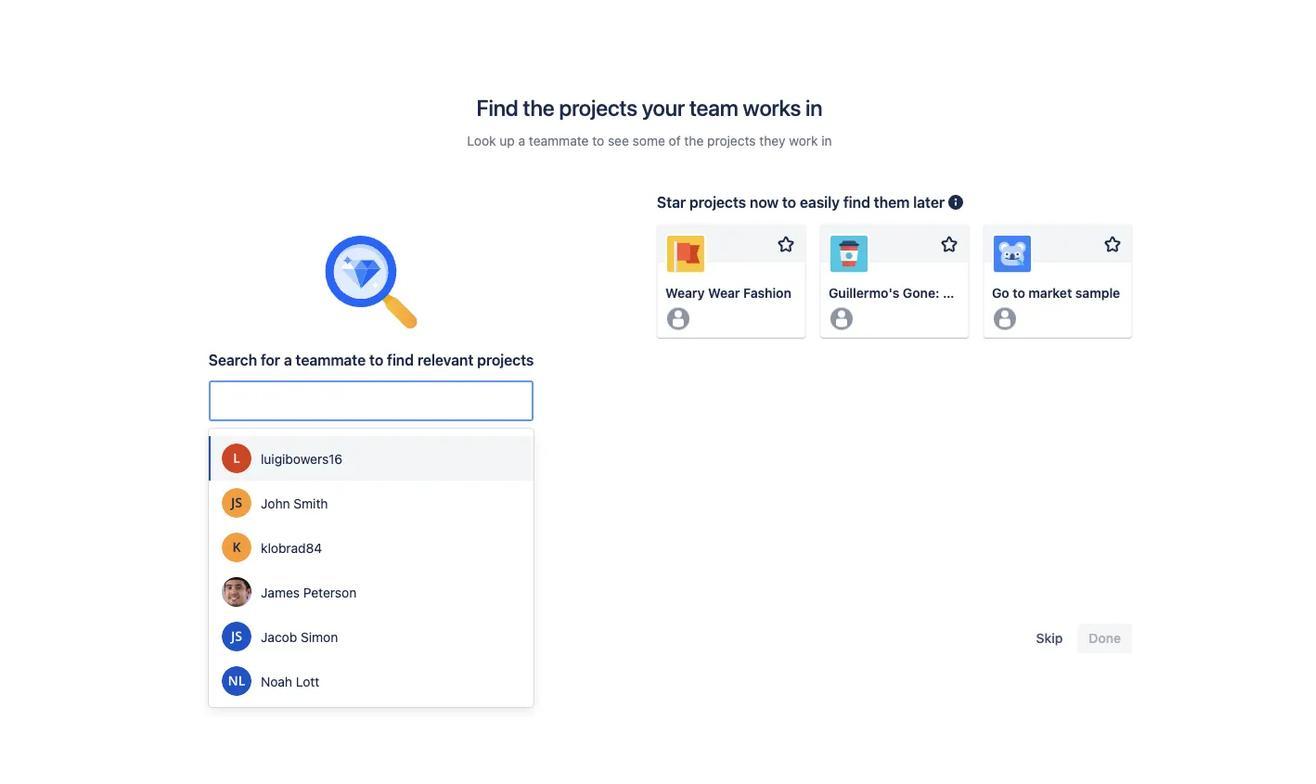 Task type: describe. For each thing, give the bounding box(es) containing it.
lott
[[296, 674, 320, 689]]

jacob
[[261, 629, 297, 645]]

for
[[261, 352, 280, 369]]

find the projects your team works in
[[477, 95, 823, 121]]

relevant
[[418, 352, 474, 369]]

gone:
[[903, 286, 940, 301]]

john smith image
[[222, 488, 252, 518]]

0 vertical spatial in
[[806, 95, 823, 121]]

jacob simon
[[261, 629, 338, 645]]

to left see
[[593, 133, 605, 149]]

find
[[477, 95, 519, 121]]

teammate for up
[[529, 133, 589, 149]]

john
[[261, 496, 290, 511]]

starred icon image for the
[[939, 233, 961, 255]]

works
[[743, 95, 801, 121]]

a for for
[[284, 352, 292, 369]]

luigibowers16 image
[[222, 444, 252, 474]]

john smith
[[261, 496, 328, 511]]

search
[[209, 352, 257, 369]]

noah lott image
[[222, 667, 252, 696]]

1 vertical spatial in
[[822, 133, 832, 149]]

easily
[[800, 193, 840, 211]]

skip
[[1037, 631, 1063, 646]]

wear
[[708, 286, 740, 301]]

star
[[657, 193, 686, 211]]

them
[[874, 193, 910, 211]]

find for to
[[387, 352, 414, 369]]

projects up see
[[559, 95, 638, 121]]

starred icon image for fashion
[[775, 233, 797, 255]]

klobrad84
[[261, 540, 322, 555]]

they
[[760, 133, 786, 149]]

a for up
[[519, 133, 526, 149]]

sample
[[1076, 286, 1121, 301]]

jacob simon image
[[222, 622, 252, 652]]

now
[[750, 193, 779, 211]]

teammate for for
[[296, 352, 366, 369]]

to right now
[[783, 193, 797, 211]]

projects right relevant
[[477, 352, 534, 369]]

game
[[970, 286, 1006, 301]]

noah
[[261, 674, 292, 689]]

skip button
[[1025, 624, 1074, 653]]

luigibowers16
[[261, 451, 343, 466]]

go to market sample
[[992, 286, 1121, 301]]

of
[[669, 133, 681, 149]]

work
[[789, 133, 818, 149]]



Task type: locate. For each thing, give the bounding box(es) containing it.
2 horizontal spatial starred icon image
[[1102, 233, 1124, 255]]

1 vertical spatial a
[[284, 352, 292, 369]]

1 starred icon image from the left
[[775, 233, 797, 255]]

weary wear fashion
[[666, 286, 792, 301]]

projects left now
[[690, 193, 747, 211]]

to right go
[[1013, 286, 1026, 301]]

a right up
[[519, 133, 526, 149]]

0 horizontal spatial starred icon image
[[775, 233, 797, 255]]

projects down team
[[708, 133, 756, 149]]

starred icon image up sample
[[1102, 233, 1124, 255]]

smith
[[294, 496, 328, 511]]

guillermo's gone: the game
[[829, 286, 1006, 301]]

0 vertical spatial teammate
[[529, 133, 589, 149]]

find left relevant
[[387, 352, 414, 369]]

the
[[943, 286, 967, 301]]

up
[[500, 133, 515, 149]]

3 starred icon image from the left
[[1102, 233, 1124, 255]]

1 horizontal spatial teammate
[[529, 133, 589, 149]]

teammate right up
[[529, 133, 589, 149]]

klobrad84 image
[[222, 533, 252, 563]]

1 vertical spatial find
[[387, 352, 414, 369]]

in
[[806, 95, 823, 121], [822, 133, 832, 149]]

find for easily
[[844, 193, 871, 211]]

0 horizontal spatial find
[[387, 352, 414, 369]]

weary
[[666, 286, 705, 301]]

starred icon image down info icon
[[939, 233, 961, 255]]

starred icon image
[[775, 233, 797, 255], [939, 233, 961, 255], [1102, 233, 1124, 255]]

to left relevant
[[369, 352, 384, 369]]

guillermo's
[[829, 286, 900, 301]]

james peterson
[[261, 585, 357, 600]]

starred icon image down star projects now to easily find them later
[[775, 233, 797, 255]]

0 vertical spatial the
[[523, 95, 555, 121]]

1 horizontal spatial starred icon image
[[939, 233, 961, 255]]

teammate right for on the top of page
[[296, 352, 366, 369]]

look up a teammate to see some of the projects they work in
[[467, 133, 832, 149]]

james
[[261, 585, 300, 600]]

noah lott
[[261, 674, 320, 689]]

your
[[642, 95, 685, 121]]

teammate
[[529, 133, 589, 149], [296, 352, 366, 369]]

star projects now to easily find them later
[[657, 193, 945, 211]]

some
[[633, 133, 665, 149]]

2 starred icon image from the left
[[939, 233, 961, 255]]

starred icon image for market
[[1102, 233, 1124, 255]]

find left them
[[844, 193, 871, 211]]

0 vertical spatial find
[[844, 193, 871, 211]]

later
[[914, 193, 945, 211]]

market
[[1029, 286, 1073, 301]]

see
[[608, 133, 629, 149]]

peterson
[[303, 585, 357, 600]]

0 horizontal spatial teammate
[[296, 352, 366, 369]]

james peterson image
[[222, 578, 252, 607]]

fashion
[[744, 286, 792, 301]]

in right work
[[822, 133, 832, 149]]

go
[[992, 286, 1010, 301]]

the
[[523, 95, 555, 121], [685, 133, 704, 149]]

search for a teammate to find relevant projects
[[209, 352, 534, 369]]

projects
[[559, 95, 638, 121], [708, 133, 756, 149], [690, 193, 747, 211], [477, 352, 534, 369]]

a
[[519, 133, 526, 149], [284, 352, 292, 369]]

1 horizontal spatial find
[[844, 193, 871, 211]]

to
[[593, 133, 605, 149], [783, 193, 797, 211], [1013, 286, 1026, 301], [369, 352, 384, 369]]

the right find
[[523, 95, 555, 121]]

find
[[844, 193, 871, 211], [387, 352, 414, 369]]

0 horizontal spatial the
[[523, 95, 555, 121]]

0 vertical spatial a
[[519, 133, 526, 149]]

1 vertical spatial the
[[685, 133, 704, 149]]

0 horizontal spatial a
[[284, 352, 292, 369]]

simon
[[301, 629, 338, 645]]

info icon image
[[945, 191, 967, 214]]

the right of
[[685, 133, 704, 149]]

team
[[690, 95, 739, 121]]

a right for on the top of page
[[284, 352, 292, 369]]

1 horizontal spatial the
[[685, 133, 704, 149]]

1 vertical spatial teammate
[[296, 352, 366, 369]]

1 horizontal spatial a
[[519, 133, 526, 149]]

in up work
[[806, 95, 823, 121]]

look
[[467, 133, 496, 149]]



Task type: vqa. For each thing, say whether or not it's contained in the screenshot.
for
yes



